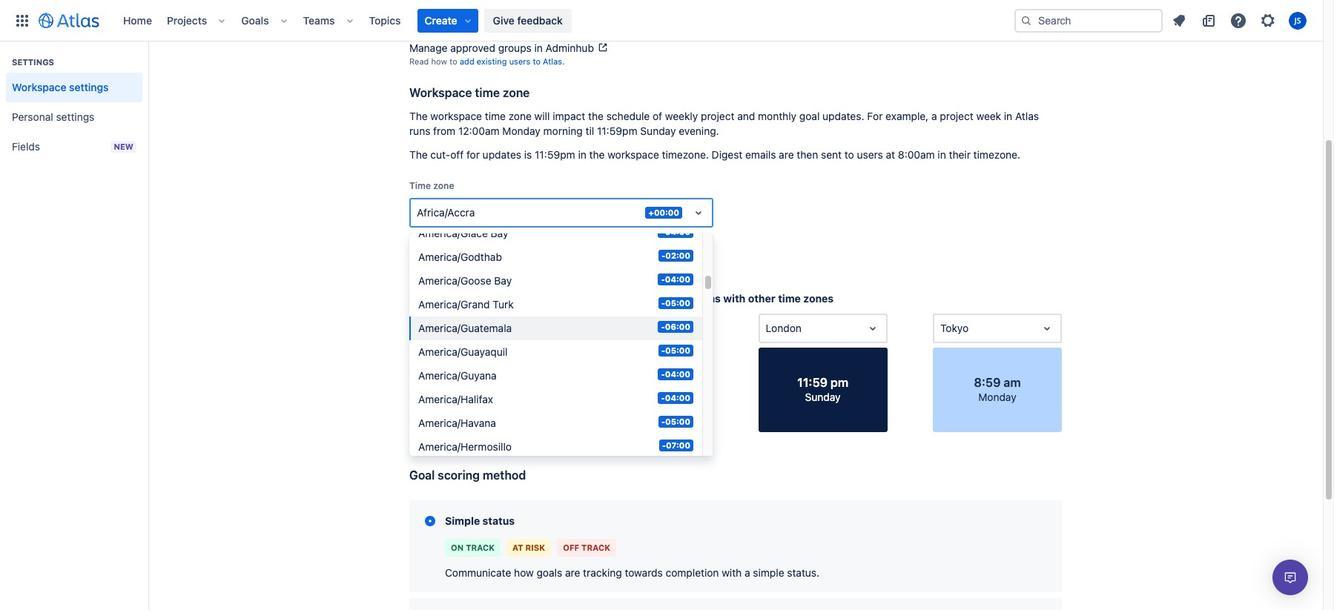 Task type: locate. For each thing, give the bounding box(es) containing it.
switch to... image
[[13, 12, 31, 29]]

0 vertical spatial time
[[475, 86, 500, 99]]

approved inside the manage approved domains in adminhub anyone with verified email addresses with these domains can
[[451, 9, 496, 21]]

track for on track
[[466, 543, 495, 553]]

in right cut
[[613, 292, 622, 305]]

3 -05:00 from the top
[[662, 417, 691, 427]]

0 vertical spatial will
[[535, 110, 550, 122]]

workspace right this
[[579, 234, 621, 244]]

-04:00 down "-02:00"
[[661, 275, 691, 284]]

save button
[[410, 252, 451, 275]]

0 horizontal spatial monday
[[503, 125, 541, 137]]

1 vertical spatial domains
[[599, 24, 632, 33]]

1 horizontal spatial pm
[[654, 376, 672, 390]]

1 timezone. from the left
[[662, 148, 709, 161]]

create
[[425, 14, 458, 26]]

1 vertical spatial adminhub
[[546, 42, 594, 54]]

to left add
[[450, 56, 458, 66]]

manage up "anyone"
[[410, 9, 448, 21]]

the up the til
[[589, 110, 604, 122]]

all
[[517, 234, 526, 244]]

+00:00
[[649, 208, 680, 217]]

in
[[542, 9, 550, 21], [535, 42, 543, 54], [1005, 110, 1013, 122], [578, 148, 587, 161], [938, 148, 947, 161], [613, 292, 622, 305]]

1 horizontal spatial a
[[932, 110, 938, 122]]

the inside the workspace time zone will impact the schedule of weekly project and monthly goal updates. for example, a project week in atlas runs from 12:00am monday morning til 11:59pm sunday evening.
[[410, 110, 428, 122]]

zone inside the workspace time zone will impact the schedule of weekly project and monthly goal updates. for example, a project week in atlas runs from 12:00am monday morning til 11:59pm sunday evening.
[[509, 110, 532, 122]]

workspace for the cut-off for updates is 11:59pm in the workspace timezone. digest emails are then sent to users at 8:00am in their timezone.
[[608, 148, 660, 161]]

monday down "8:59"
[[979, 391, 1017, 404]]

0 horizontal spatial open image
[[690, 320, 707, 338]]

africa/accra up "-06:00"
[[625, 292, 688, 305]]

05:00 for america/guayaquil
[[666, 346, 691, 355]]

2 horizontal spatial to
[[845, 148, 855, 161]]

2 04:00 from the top
[[665, 275, 691, 284]]

-05:00 down "-06:00"
[[662, 346, 691, 355]]

0 horizontal spatial workspace
[[12, 81, 66, 93]]

1 vertical spatial zone
[[509, 110, 532, 122]]

2 vertical spatial how
[[514, 567, 534, 580]]

fields
[[12, 140, 40, 153]]

sunday down 7:59
[[631, 391, 667, 404]]

adminhub inside the manage approved domains in adminhub anyone with verified email addresses with these domains can
[[553, 9, 601, 21]]

2 open image from the left
[[1039, 320, 1057, 338]]

workspace down the settings
[[12, 81, 66, 93]]

1 open image from the left
[[690, 320, 707, 338]]

africa/accra
[[417, 206, 475, 219], [625, 292, 688, 305]]

1 horizontal spatial track
[[582, 543, 611, 553]]

pm right 4:59
[[480, 376, 498, 390]]

bay left all
[[491, 227, 509, 240]]

1 vertical spatial 05:00
[[666, 346, 691, 355]]

1 vertical spatial off
[[596, 292, 610, 305]]

0 vertical spatial 11:59pm
[[597, 125, 638, 137]]

1 vertical spatial -05:00
[[662, 346, 691, 355]]

users down groups
[[509, 56, 531, 66]]

pm right the 11:59
[[831, 376, 849, 390]]

0 vertical spatial the
[[410, 110, 428, 122]]

are right the "goals"
[[565, 567, 581, 580]]

2 vertical spatial users
[[528, 234, 550, 244]]

sunday down the 11:59
[[806, 391, 841, 404]]

of
[[653, 110, 663, 122], [552, 234, 560, 244]]

1 04:00 from the top
[[665, 227, 691, 237]]

1 vertical spatial 11:59pm
[[535, 148, 576, 161]]

workspace up from on the left top of page
[[431, 110, 482, 122]]

1 horizontal spatial to
[[533, 56, 541, 66]]

open image
[[690, 320, 707, 338], [1039, 320, 1057, 338]]

-04:00 for america/glace bay
[[661, 227, 691, 237]]

will
[[535, 110, 550, 122], [446, 234, 459, 244]]

1 horizontal spatial timezone.
[[974, 148, 1021, 161]]

1 -04:00 from the top
[[661, 227, 691, 237]]

1 horizontal spatial 11:59pm
[[535, 148, 576, 161]]

1 05:00 from the top
[[666, 298, 691, 308]]

- for america/halifax
[[661, 393, 665, 403]]

africa/accra up america/glace
[[417, 206, 475, 219]]

0 vertical spatial manage
[[410, 9, 448, 21]]

0 vertical spatial settings
[[69, 81, 109, 93]]

in down the til
[[578, 148, 587, 161]]

group containing workspace settings
[[6, 42, 142, 166]]

manage
[[410, 9, 448, 21], [410, 42, 448, 54]]

open image for am
[[1039, 320, 1057, 338]]

manage up read
[[410, 42, 448, 54]]

timezone. right "their"
[[974, 148, 1021, 161]]

personal settings link
[[6, 102, 142, 132]]

risk
[[526, 543, 546, 553]]

pm for 4:59 pm
[[480, 376, 498, 390]]

04:00 for america/goose bay
[[665, 275, 691, 284]]

banner
[[0, 0, 1324, 42]]

None text field
[[417, 206, 420, 220], [766, 321, 769, 336], [941, 321, 944, 336], [417, 206, 420, 220], [766, 321, 769, 336], [941, 321, 944, 336]]

how for to
[[432, 56, 447, 66]]

add existing users to atlas. link
[[460, 56, 565, 66]]

04:00 for america/guyana
[[665, 370, 691, 379]]

adminhub up 'these'
[[553, 9, 601, 21]]

in up addresses
[[542, 9, 550, 21]]

is
[[524, 148, 532, 161]]

approved
[[451, 9, 496, 21], [451, 42, 496, 54]]

in inside the workspace time zone will impact the schedule of weekly project and monthly goal updates. for example, a project week in atlas runs from 12:00am monday morning til 11:59pm sunday evening.
[[1005, 110, 1013, 122]]

will up morning on the left of the page
[[535, 110, 550, 122]]

banner containing home
[[0, 0, 1324, 42]]

settings
[[69, 81, 109, 93], [56, 111, 94, 123]]

sunday down weekly in the top of the page
[[641, 125, 676, 137]]

schedule
[[607, 110, 650, 122]]

aligns
[[691, 292, 721, 305]]

cancel button
[[457, 252, 508, 275]]

the down america/goose bay
[[470, 292, 487, 305]]

a inside the workspace time zone will impact the schedule of weekly project and monthly goal updates. for example, a project week in atlas runs from 12:00am monday morning til 11:59pm sunday evening.
[[932, 110, 938, 122]]

off
[[563, 543, 580, 553]]

domains
[[498, 9, 539, 21], [599, 24, 632, 33]]

to left atlas.
[[533, 56, 541, 66]]

workspace for workspace time zone
[[410, 86, 472, 99]]

2 vertical spatial workspace
[[579, 234, 621, 244]]

are left the then
[[779, 148, 794, 161]]

manage for manage approved domains in adminhub anyone with verified email addresses with these domains can
[[410, 9, 448, 21]]

3 -04:00 from the top
[[661, 370, 691, 379]]

simple status
[[445, 515, 515, 528]]

0 vertical spatial users
[[509, 56, 531, 66]]

1 vertical spatial settings
[[56, 111, 94, 123]]

changes
[[410, 234, 444, 244]]

0 horizontal spatial project
[[701, 110, 735, 122]]

3 04:00 from the top
[[665, 370, 691, 379]]

how down 'america/goose'
[[446, 292, 467, 305]]

1 vertical spatial approved
[[451, 42, 496, 54]]

project up evening.
[[701, 110, 735, 122]]

users right all
[[528, 234, 550, 244]]

11:59pm
[[597, 125, 638, 137], [535, 148, 576, 161], [489, 292, 533, 305]]

a
[[932, 110, 938, 122], [745, 567, 751, 580]]

4 04:00 from the top
[[665, 393, 691, 403]]

zone right "time"
[[433, 180, 454, 191]]

0 horizontal spatial pm
[[480, 376, 498, 390]]

2 vertical spatial -05:00
[[662, 417, 691, 427]]

adminhub up atlas.
[[546, 42, 594, 54]]

time up 12:00am
[[485, 110, 506, 122]]

zone up is
[[509, 110, 532, 122]]

-04:00 for america/guyana
[[661, 370, 691, 379]]

04:00 up "02:00"
[[665, 227, 691, 237]]

2 timezone. from the left
[[974, 148, 1021, 161]]

for down 12:00am
[[467, 148, 480, 161]]

1 pm from the left
[[480, 376, 498, 390]]

1 manage from the top
[[410, 9, 448, 21]]

sunday for 11:59 pm
[[806, 391, 841, 404]]

0 horizontal spatial open image
[[515, 320, 533, 338]]

1 vertical spatial time
[[485, 110, 506, 122]]

pm inside 4:59 pm sunday
[[480, 376, 498, 390]]

open image
[[690, 204, 708, 222], [515, 320, 533, 338], [864, 320, 882, 338]]

1 vertical spatial for
[[504, 234, 515, 244]]

help image
[[1230, 12, 1248, 29]]

0 horizontal spatial 11:59pm
[[489, 292, 533, 305]]

1 the from the top
[[410, 110, 428, 122]]

0 vertical spatial -05:00
[[662, 298, 691, 308]]

existing
[[477, 56, 507, 66]]

04:00 down "02:00"
[[665, 275, 691, 284]]

settings inside personal settings link
[[56, 111, 94, 123]]

1 horizontal spatial are
[[779, 148, 794, 161]]

the left cut-
[[410, 148, 428, 161]]

the down the til
[[590, 148, 605, 161]]

0 horizontal spatial are
[[565, 567, 581, 580]]

in inside the manage approved domains in adminhub anyone with verified email addresses with these domains can
[[542, 9, 550, 21]]

0 vertical spatial a
[[932, 110, 938, 122]]

weekly
[[666, 110, 698, 122]]

settings down "workspace settings" link
[[56, 111, 94, 123]]

the up the runs
[[410, 110, 428, 122]]

status.
[[788, 567, 820, 580]]

pm for 11:59 pm
[[831, 376, 849, 390]]

pm for 7:59 pm
[[654, 376, 672, 390]]

- for america/guayaquil
[[662, 346, 666, 355]]

give feedback button
[[484, 9, 572, 32]]

track right on
[[466, 543, 495, 553]]

for left all
[[504, 234, 515, 244]]

email
[[491, 24, 512, 33]]

06:00
[[665, 322, 691, 332]]

manage approved groups in adminhub
[[410, 42, 594, 54]]

time right other on the right of the page
[[779, 292, 801, 305]]

how right read
[[432, 56, 447, 66]]

1 vertical spatial bay
[[494, 275, 512, 287]]

-05:00 for america/havana
[[662, 417, 691, 427]]

will left be
[[446, 234, 459, 244]]

1 -05:00 from the top
[[662, 298, 691, 308]]

monday
[[503, 125, 541, 137], [979, 391, 1017, 404]]

account image
[[1290, 12, 1307, 29]]

users left at at the top right
[[857, 148, 884, 161]]

0 vertical spatial off
[[451, 148, 464, 161]]

0 vertical spatial workspace
[[431, 110, 482, 122]]

the
[[410, 110, 428, 122], [410, 148, 428, 161]]

create button
[[417, 9, 478, 32]]

track
[[466, 543, 495, 553], [582, 543, 611, 553]]

2 the from the top
[[410, 148, 428, 161]]

read how to add existing users to atlas.
[[410, 56, 565, 66]]

til
[[586, 125, 595, 137]]

2 manage from the top
[[410, 42, 448, 54]]

monday inside 8:59 am monday
[[979, 391, 1017, 404]]

05:00 up 06:00
[[666, 298, 691, 308]]

11:59pm down morning on the left of the page
[[535, 148, 576, 161]]

- for america/glace bay
[[661, 227, 665, 237]]

zones
[[804, 292, 834, 305]]

3 pm from the left
[[831, 376, 849, 390]]

2 horizontal spatial open image
[[864, 320, 882, 338]]

settings for workspace settings
[[69, 81, 109, 93]]

1 vertical spatial workspace
[[608, 148, 660, 161]]

0 vertical spatial 05:00
[[666, 298, 691, 308]]

2 vertical spatial time
[[779, 292, 801, 305]]

applied
[[473, 234, 502, 244]]

sunday
[[641, 125, 676, 137], [536, 292, 574, 305], [456, 391, 492, 404], [631, 391, 667, 404], [806, 391, 841, 404]]

0 vertical spatial adminhub
[[553, 9, 601, 21]]

1 horizontal spatial monday
[[979, 391, 1017, 404]]

an external link image
[[597, 42, 609, 53]]

how for the
[[446, 292, 467, 305]]

1 horizontal spatial domains
[[599, 24, 632, 33]]

0 vertical spatial approved
[[451, 9, 496, 21]]

2 pm from the left
[[654, 376, 672, 390]]

the
[[589, 110, 604, 122], [590, 148, 605, 161], [470, 292, 487, 305]]

workspace down read
[[410, 86, 472, 99]]

approved up verified
[[451, 9, 496, 21]]

workspace inside "workspace settings" link
[[12, 81, 66, 93]]

1 horizontal spatial open image
[[1039, 320, 1057, 338]]

2 horizontal spatial 11:59pm
[[597, 125, 638, 137]]

0 vertical spatial how
[[432, 56, 447, 66]]

1 horizontal spatial off
[[596, 292, 610, 305]]

time zone
[[410, 180, 454, 191]]

-04:00 for america/goose bay
[[661, 275, 691, 284]]

2 horizontal spatial pm
[[831, 376, 849, 390]]

of left weekly in the top of the page
[[653, 110, 663, 122]]

manage approved groups in adminhub link
[[410, 42, 609, 54]]

- for america/grand turk
[[662, 298, 666, 308]]

1 vertical spatial the
[[410, 148, 428, 161]]

america/hermosillo
[[419, 441, 512, 453]]

04:00
[[665, 227, 691, 237], [665, 275, 691, 284], [665, 370, 691, 379], [665, 393, 691, 403]]

1 project from the left
[[701, 110, 735, 122]]

america/halifax
[[419, 393, 493, 406]]

2 approved from the top
[[451, 42, 496, 54]]

open image for pm
[[690, 320, 707, 338]]

bay up turk
[[494, 275, 512, 287]]

sunday inside 11:59 pm sunday
[[806, 391, 841, 404]]

project
[[701, 110, 735, 122], [940, 110, 974, 122]]

1 track from the left
[[466, 543, 495, 553]]

-05:00 for america/guayaquil
[[662, 346, 691, 355]]

to right sent
[[845, 148, 855, 161]]

home link
[[119, 9, 157, 32]]

12:00am
[[459, 125, 500, 137]]

11:59pm inside the workspace time zone will impact the schedule of weekly project and monthly goal updates. for example, a project week in atlas runs from 12:00am monday morning til 11:59pm sunday evening.
[[597, 125, 638, 137]]

approved up add
[[451, 42, 496, 54]]

the for the cut-off for updates is 11:59pm in the workspace timezone. digest emails are then sent to users at 8:00am in their timezone.
[[410, 148, 428, 161]]

2 05:00 from the top
[[666, 346, 691, 355]]

1 vertical spatial how
[[446, 292, 467, 305]]

personal settings
[[12, 111, 94, 123]]

0 vertical spatial bay
[[491, 227, 509, 240]]

05:00 down 06:00
[[666, 346, 691, 355]]

- for america/havana
[[662, 417, 666, 427]]

manage approved domains in adminhub link
[[410, 9, 616, 21]]

settings up personal settings link
[[69, 81, 109, 93]]

0 horizontal spatial a
[[745, 567, 751, 580]]

2 vertical spatial 05:00
[[666, 417, 691, 427]]

sunday down 4:59
[[456, 391, 492, 404]]

1 horizontal spatial project
[[940, 110, 974, 122]]

-04:00 right 7:59
[[661, 370, 691, 379]]

1 horizontal spatial will
[[535, 110, 550, 122]]

1 vertical spatial the
[[590, 148, 605, 161]]

0 horizontal spatial for
[[467, 148, 480, 161]]

week
[[977, 110, 1002, 122]]

0 horizontal spatial track
[[466, 543, 495, 553]]

2 -05:00 from the top
[[662, 346, 691, 355]]

settings inside "workspace settings" link
[[69, 81, 109, 93]]

-05:00 up -07:00
[[662, 417, 691, 427]]

turk
[[493, 298, 514, 311]]

1 horizontal spatial workspace
[[410, 86, 472, 99]]

11:59pm down cancel button
[[489, 292, 533, 305]]

pm inside 7:59 pm sunday
[[654, 376, 672, 390]]

1 vertical spatial manage
[[410, 42, 448, 54]]

1 horizontal spatial of
[[653, 110, 663, 122]]

america/glace
[[419, 227, 488, 240]]

-05:00 for america/grand turk
[[662, 298, 691, 308]]

a right example,
[[932, 110, 938, 122]]

1 approved from the top
[[451, 9, 496, 21]]

05:00
[[666, 298, 691, 308], [666, 346, 691, 355], [666, 417, 691, 427]]

a left simple
[[745, 567, 751, 580]]

0 horizontal spatial domains
[[498, 9, 539, 21]]

1 vertical spatial will
[[446, 234, 459, 244]]

verified
[[459, 24, 489, 33]]

monday up is
[[503, 125, 541, 137]]

updates.
[[823, 110, 865, 122]]

sunday left cut
[[536, 292, 574, 305]]

3 05:00 from the top
[[666, 417, 691, 427]]

track right off
[[582, 543, 611, 553]]

cancel
[[466, 257, 499, 269]]

off
[[451, 148, 464, 161], [596, 292, 610, 305]]

time down read how to add existing users to atlas.
[[475, 86, 500, 99]]

project left the week
[[940, 110, 974, 122]]

america/glace bay
[[419, 227, 509, 240]]

will inside the workspace time zone will impact the schedule of weekly project and monthly goal updates. for example, a project week in atlas runs from 12:00am monday morning til 11:59pm sunday evening.
[[535, 110, 550, 122]]

zone down "add existing users to atlas." link
[[503, 86, 530, 99]]

teams link
[[299, 9, 340, 32]]

1 vertical spatial africa/accra
[[625, 292, 688, 305]]

4 -04:00 from the top
[[661, 393, 691, 403]]

2 -04:00 from the top
[[661, 275, 691, 284]]

in left atlas
[[1005, 110, 1013, 122]]

0 vertical spatial monday
[[503, 125, 541, 137]]

-05:00 up "-06:00"
[[662, 298, 691, 308]]

be
[[461, 234, 471, 244]]

with left other on the right of the page
[[724, 292, 746, 305]]

tokyo
[[941, 322, 969, 335]]

of left this
[[552, 234, 560, 244]]

-04:00 down +00:00
[[661, 227, 691, 237]]

off down from on the left top of page
[[451, 148, 464, 161]]

-04:00 up -07:00
[[661, 393, 691, 403]]

group
[[6, 42, 142, 166]]

are
[[779, 148, 794, 161], [565, 567, 581, 580]]

0 vertical spatial of
[[653, 110, 663, 122]]

sunday inside 4:59 pm sunday
[[456, 391, 492, 404]]

1 vertical spatial monday
[[979, 391, 1017, 404]]

1 vertical spatial of
[[552, 234, 560, 244]]

04:00 right 7:59
[[665, 370, 691, 379]]

11:59pm down schedule
[[597, 125, 638, 137]]

0 vertical spatial the
[[589, 110, 604, 122]]

digest
[[712, 148, 743, 161]]

cut
[[577, 292, 593, 305]]

0 horizontal spatial timezone.
[[662, 148, 709, 161]]

off right cut
[[596, 292, 610, 305]]

workspace inside the workspace time zone will impact the schedule of weekly project and monthly goal updates. for example, a project week in atlas runs from 12:00am monday morning til 11:59pm sunday evening.
[[431, 110, 482, 122]]

pm inside 11:59 pm sunday
[[831, 376, 849, 390]]

2 vertical spatial zone
[[433, 180, 454, 191]]

morning
[[544, 125, 583, 137]]

to
[[450, 56, 458, 66], [533, 56, 541, 66], [845, 148, 855, 161]]

pm right 7:59
[[654, 376, 672, 390]]

2 track from the left
[[582, 543, 611, 553]]

time inside the workspace time zone will impact the schedule of weekly project and monthly goal updates. for example, a project week in atlas runs from 12:00am monday morning til 11:59pm sunday evening.
[[485, 110, 506, 122]]

manage inside the manage approved domains in adminhub anyone with verified email addresses with these domains can
[[410, 9, 448, 21]]

how left the "goals"
[[514, 567, 534, 580]]

05:00 up the 07:00
[[666, 417, 691, 427]]

04:00 up the 07:00
[[665, 393, 691, 403]]

timezone. down evening.
[[662, 148, 709, 161]]

sunday inside 7:59 pm sunday
[[631, 391, 667, 404]]

1 vertical spatial are
[[565, 567, 581, 580]]

0 horizontal spatial africa/accra
[[417, 206, 475, 219]]

in down addresses
[[535, 42, 543, 54]]

workspace down schedule
[[608, 148, 660, 161]]



Task type: describe. For each thing, give the bounding box(es) containing it.
on track
[[451, 543, 495, 553]]

give feedback
[[493, 14, 563, 26]]

workspace for workspace settings
[[12, 81, 66, 93]]

status
[[483, 515, 515, 528]]

monthly
[[758, 110, 797, 122]]

0 vertical spatial are
[[779, 148, 794, 161]]

home
[[123, 14, 152, 26]]

new
[[114, 142, 134, 151]]

sunday for 7:59 pm
[[631, 391, 667, 404]]

approved for groups
[[451, 42, 496, 54]]

1 horizontal spatial open image
[[690, 204, 708, 222]]

los angeles
[[417, 322, 475, 335]]

- for america/guyana
[[661, 370, 665, 379]]

atlas.
[[543, 56, 565, 66]]

atlas
[[1016, 110, 1040, 122]]

america/grand
[[419, 298, 490, 311]]

track for off track
[[582, 543, 611, 553]]

time
[[410, 180, 431, 191]]

goal scoring method
[[410, 469, 526, 482]]

america/guyana
[[419, 370, 497, 382]]

sunday inside the workspace time zone will impact the schedule of weekly project and monthly goal updates. for example, a project week in atlas runs from 12:00am monday morning til 11:59pm sunday evening.
[[641, 125, 676, 137]]

workspace for changes will be applied for all users of this workspace
[[579, 234, 621, 244]]

07:00
[[666, 441, 691, 450]]

0 horizontal spatial to
[[450, 56, 458, 66]]

goals
[[241, 14, 269, 26]]

the for the workspace time zone will impact the schedule of weekly project and monthly goal updates. for example, a project week in atlas runs from 12:00am monday morning til 11:59pm sunday evening.
[[410, 110, 428, 122]]

open image for 4:59 pm
[[515, 320, 533, 338]]

sent
[[821, 148, 842, 161]]

with left 'these'
[[556, 24, 573, 33]]

settings for personal settings
[[56, 111, 94, 123]]

workspace time zone
[[410, 86, 530, 99]]

search image
[[1021, 14, 1033, 26]]

monday inside the workspace time zone will impact the schedule of weekly project and monthly goal updates. for example, a project week in atlas runs from 12:00am monday morning til 11:59pm sunday evening.
[[503, 125, 541, 137]]

their
[[949, 148, 971, 161]]

teams
[[303, 14, 335, 26]]

example,
[[886, 110, 929, 122]]

cut-
[[431, 148, 451, 161]]

the cut-off for updates is 11:59pm in the workspace timezone. digest emails are then sent to users at 8:00am in their timezone.
[[410, 148, 1021, 161]]

0 horizontal spatial will
[[446, 234, 459, 244]]

with left simple
[[722, 567, 742, 580]]

approved for domains
[[451, 9, 496, 21]]

4:59
[[450, 376, 477, 390]]

0 vertical spatial zone
[[503, 86, 530, 99]]

addresses
[[514, 24, 554, 33]]

04:00 for america/glace bay
[[665, 227, 691, 237]]

groups
[[498, 42, 532, 54]]

-07:00
[[662, 441, 691, 450]]

- for america/goose bay
[[661, 275, 665, 284]]

1 vertical spatial users
[[857, 148, 884, 161]]

- for america/hermosillo
[[662, 441, 666, 450]]

projects link
[[163, 9, 212, 32]]

- for america/guatemala
[[661, 322, 665, 332]]

0 horizontal spatial off
[[451, 148, 464, 161]]

workspace settings link
[[6, 73, 142, 102]]

11:59
[[798, 376, 828, 390]]

2 project from the left
[[940, 110, 974, 122]]

from
[[433, 125, 456, 137]]

Search field
[[1015, 9, 1164, 32]]

bay for america/goose bay
[[494, 275, 512, 287]]

london
[[766, 322, 802, 335]]

settings
[[12, 57, 54, 67]]

of inside the workspace time zone will impact the schedule of weekly project and monthly goal updates. for example, a project week in atlas runs from 12:00am monday morning til 11:59pm sunday evening.
[[653, 110, 663, 122]]

open intercom messenger image
[[1282, 569, 1300, 587]]

for
[[868, 110, 883, 122]]

1 vertical spatial a
[[745, 567, 751, 580]]

runs
[[410, 125, 431, 137]]

with right "anyone"
[[441, 24, 457, 33]]

0 vertical spatial for
[[467, 148, 480, 161]]

this
[[562, 234, 576, 244]]

off track
[[563, 543, 611, 553]]

open image for 11:59 pm
[[864, 320, 882, 338]]

on
[[451, 543, 464, 553]]

america/grand turk
[[419, 298, 514, 311]]

goal
[[800, 110, 820, 122]]

05:00 for america/havana
[[666, 417, 691, 427]]

04:00 for america/halifax
[[665, 393, 691, 403]]

communicate how goals are tracking towards completion with a simple status.
[[445, 567, 820, 580]]

adminhub for groups
[[546, 42, 594, 54]]

evening.
[[679, 125, 720, 137]]

bay for america/glace bay
[[491, 227, 509, 240]]

1 horizontal spatial for
[[504, 234, 515, 244]]

2 vertical spatial 11:59pm
[[489, 292, 533, 305]]

adminhub for domains
[[553, 9, 601, 21]]

these
[[575, 24, 596, 33]]

how for goals
[[514, 567, 534, 580]]

america/havana
[[419, 417, 496, 430]]

los
[[417, 322, 434, 335]]

2 vertical spatial the
[[470, 292, 487, 305]]

-04:00 for america/halifax
[[661, 393, 691, 403]]

goals link
[[237, 9, 274, 32]]

then
[[797, 148, 819, 161]]

in left "their"
[[938, 148, 947, 161]]

tracking
[[583, 567, 622, 580]]

1 horizontal spatial africa/accra
[[625, 292, 688, 305]]

top element
[[9, 0, 1015, 41]]

11:59 pm sunday
[[798, 376, 849, 404]]

0 horizontal spatial of
[[552, 234, 560, 244]]

the inside the workspace time zone will impact the schedule of weekly project and monthly goal updates. for example, a project week in atlas runs from 12:00am monday morning til 11:59pm sunday evening.
[[589, 110, 604, 122]]

manage for manage approved groups in adminhub
[[410, 42, 448, 54]]

personal
[[12, 111, 53, 123]]

impact
[[553, 110, 586, 122]]

completion
[[666, 567, 719, 580]]

notifications image
[[1171, 12, 1189, 29]]

-02:00
[[662, 251, 691, 260]]

method
[[483, 469, 526, 482]]

0 vertical spatial africa/accra
[[417, 206, 475, 219]]

settings image
[[1260, 12, 1278, 29]]

0 vertical spatial domains
[[498, 9, 539, 21]]

feedback
[[518, 14, 563, 26]]

8:59
[[975, 376, 1001, 390]]

8:00am
[[899, 148, 935, 161]]

towards
[[625, 567, 663, 580]]

and
[[738, 110, 756, 122]]

at
[[513, 543, 524, 553]]

communicate
[[445, 567, 512, 580]]

the workspace time zone will impact the schedule of weekly project and monthly goal updates. for example, a project week in atlas runs from 12:00am monday morning til 11:59pm sunday evening.
[[410, 110, 1040, 137]]

scoring
[[438, 469, 480, 482]]

05:00 for america/grand turk
[[666, 298, 691, 308]]

sunday for 4:59 pm
[[456, 391, 492, 404]]

emails
[[746, 148, 776, 161]]

- for america/godthab
[[662, 251, 666, 260]]

7:59 pm sunday
[[626, 376, 672, 404]]

america/guayaquil
[[419, 346, 508, 358]]

simple
[[753, 567, 785, 580]]

here's
[[410, 292, 443, 305]]

america/guatemala
[[419, 322, 512, 335]]

4:59 pm sunday
[[450, 376, 498, 404]]

simple
[[445, 515, 480, 528]]

projects
[[167, 14, 207, 26]]

save
[[419, 257, 442, 269]]

am
[[1004, 376, 1021, 390]]



Task type: vqa. For each thing, say whether or not it's contained in the screenshot.
sent
yes



